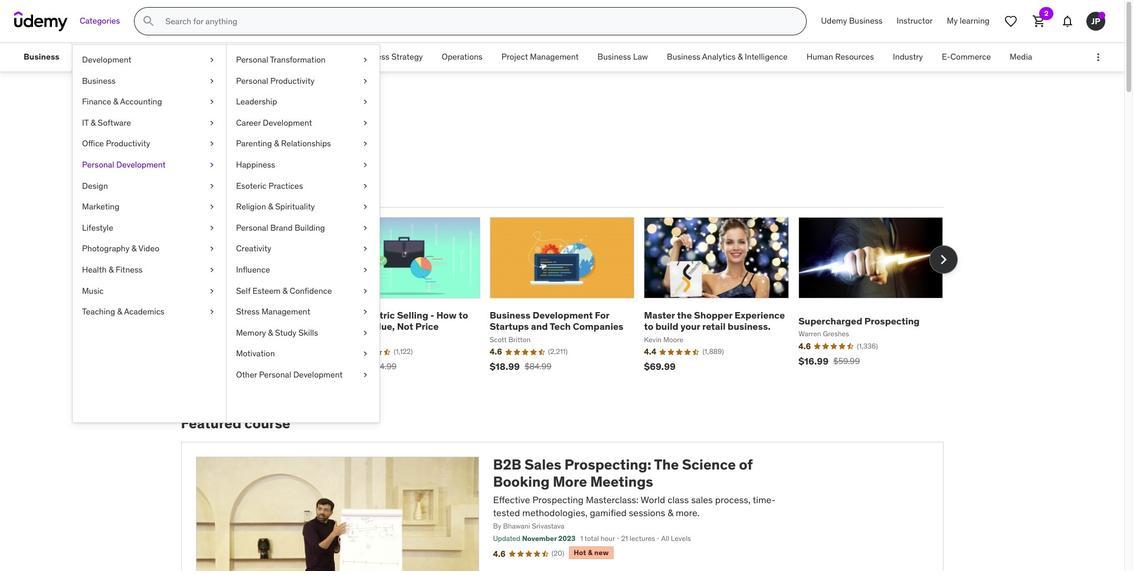 Task type: locate. For each thing, give the bounding box(es) containing it.
business left and
[[490, 310, 531, 321]]

xsmall image inside career development link
[[361, 117, 370, 129]]

personal productivity
[[236, 75, 315, 86]]

personal for personal transformation
[[236, 54, 268, 65]]

finance & accounting link
[[73, 92, 226, 113]]

0 horizontal spatial business link
[[14, 43, 69, 71]]

fitness
[[116, 265, 143, 275]]

& inside the b2b sales prospecting: the science of booking more meetings effective prospecting masterclass: world class sales process, time- tested methodologies, gamified sessions & more. by bhawani srivastava
[[668, 507, 674, 519]]

business link down the 'udemy' image
[[14, 43, 69, 71]]

development for business development for startups and tech companies
[[533, 310, 593, 321]]

career development link
[[227, 113, 380, 134]]

xsmall image inside marketing link
[[207, 201, 217, 213]]

& right teaching
[[117, 307, 122, 317]]

xsmall image for career development
[[361, 117, 370, 129]]

to right how on the left
[[459, 310, 468, 321]]

to inside value centric selling - how to sell on value, not price
[[459, 310, 468, 321]]

xsmall image inside the finance & accounting link
[[207, 96, 217, 108]]

to down the parenting at left
[[239, 151, 253, 169]]

marketing link
[[73, 197, 226, 218]]

1 vertical spatial sales
[[181, 99, 231, 124]]

& right health
[[109, 265, 114, 275]]

companies
[[573, 321, 624, 333]]

industry link
[[884, 43, 933, 71]]

& for teaching & academics
[[117, 307, 122, 317]]

finance
[[82, 96, 111, 107]]

& for finance & accounting
[[113, 96, 118, 107]]

business
[[850, 15, 883, 26], [24, 52, 59, 62], [356, 52, 390, 62], [598, 52, 632, 62], [667, 52, 701, 62], [82, 75, 116, 86], [490, 310, 531, 321]]

memory
[[236, 328, 266, 338]]

other
[[236, 370, 257, 380]]

health & fitness link
[[73, 260, 226, 281]]

xsmall image for personal productivity
[[361, 75, 370, 87]]

xsmall image for leadership
[[361, 96, 370, 108]]

media
[[1011, 52, 1033, 62]]

xsmall image for memory & study skills
[[361, 328, 370, 339]]

business right udemy
[[850, 15, 883, 26]]

e-
[[943, 52, 951, 62]]

udemy business link
[[815, 7, 890, 35]]

xsmall image inside personal transformation link
[[361, 54, 370, 66]]

& right finance
[[113, 96, 118, 107]]

management for project management
[[530, 52, 579, 62]]

courses
[[234, 99, 311, 124], [181, 151, 236, 169]]

business left law
[[598, 52, 632, 62]]

xsmall image for stress management
[[361, 307, 370, 318]]

personal up leadership
[[236, 75, 268, 86]]

spirituality
[[275, 201, 315, 212]]

stress management
[[236, 307, 310, 317]]

e-commerce
[[943, 52, 992, 62]]

xsmall image inside lifestyle link
[[207, 223, 217, 234]]

arrow pointing to subcategory menu links image
[[69, 43, 79, 71]]

memory & study skills
[[236, 328, 318, 338]]

project management
[[502, 52, 579, 62]]

tech
[[550, 321, 571, 333]]

xsmall image for design
[[207, 180, 217, 192]]

xsmall image for health & fitness
[[207, 265, 217, 276]]

& left video
[[132, 244, 137, 254]]

it & software
[[82, 117, 131, 128]]

my
[[948, 15, 958, 26]]

business strategy link
[[347, 43, 433, 71]]

not
[[397, 321, 414, 333]]

xsmall image for influence
[[361, 265, 370, 276]]

it & software link
[[73, 113, 226, 134]]

shopping cart with 2 items image
[[1033, 14, 1047, 28]]

other personal development link
[[227, 365, 380, 386]]

0 vertical spatial prospecting
[[865, 315, 920, 327]]

courses down personal productivity
[[234, 99, 311, 124]]

-
[[431, 310, 435, 321]]

& down trending
[[268, 201, 273, 212]]

xsmall image for personal brand building
[[361, 223, 370, 234]]

courses up most popular
[[181, 151, 236, 169]]

0 vertical spatial productivity
[[270, 75, 315, 86]]

management up study
[[262, 307, 310, 317]]

0 horizontal spatial to
[[239, 151, 253, 169]]

business development for startups and tech companies link
[[490, 310, 624, 333]]

2 horizontal spatial to
[[644, 321, 654, 333]]

personal up personal productivity
[[236, 54, 268, 65]]

commerce
[[951, 52, 992, 62]]

& inside "link"
[[274, 138, 279, 149]]

xsmall image inside health & fitness link
[[207, 265, 217, 276]]

sell
[[336, 321, 353, 333]]

productivity for personal productivity
[[270, 75, 315, 86]]

xsmall image inside 'influence' link
[[361, 265, 370, 276]]

& for it & software
[[91, 117, 96, 128]]

value,
[[368, 321, 395, 333]]

career development
[[236, 117, 312, 128]]

1 vertical spatial prospecting
[[533, 494, 584, 506]]

0 horizontal spatial prospecting
[[533, 494, 584, 506]]

to left build in the right of the page
[[644, 321, 654, 333]]

personal
[[236, 54, 268, 65], [236, 75, 268, 86], [82, 159, 114, 170], [236, 223, 268, 233], [259, 370, 291, 380]]

business left strategy
[[356, 52, 390, 62]]

xsmall image inside "design" link
[[207, 180, 217, 192]]

2 horizontal spatial sales
[[525, 456, 562, 474]]

1 vertical spatial productivity
[[106, 138, 150, 149]]

udemy image
[[14, 11, 68, 31]]

business link up accounting
[[73, 71, 226, 92]]

xsmall image inside development link
[[207, 54, 217, 66]]

& down class
[[668, 507, 674, 519]]

1 total hour
[[581, 535, 616, 543]]

xsmall image for finance & accounting
[[207, 96, 217, 108]]

management inside "link"
[[530, 52, 579, 62]]

parenting & relationships
[[236, 138, 331, 149]]

sales inside the b2b sales prospecting: the science of booking more meetings effective prospecting masterclass: world class sales process, time- tested methodologies, gamified sessions & more. by bhawani srivastava
[[525, 456, 562, 474]]

religion & spirituality link
[[227, 197, 380, 218]]

build
[[656, 321, 679, 333]]

1 horizontal spatial to
[[459, 310, 468, 321]]

srivastava
[[532, 522, 565, 531]]

stress management link
[[227, 302, 380, 323]]

productivity down the "transformation"
[[270, 75, 315, 86]]

xsmall image for self esteem & confidence
[[361, 286, 370, 297]]

trending button
[[255, 178, 299, 207]]

xsmall image
[[361, 54, 370, 66], [207, 75, 217, 87], [207, 96, 217, 108], [361, 201, 370, 213], [361, 223, 370, 234], [207, 244, 217, 255], [207, 286, 217, 297], [207, 307, 217, 318], [361, 307, 370, 318], [361, 370, 370, 381]]

xsmall image inside esoteric practices link
[[361, 180, 370, 192]]

2 link
[[1026, 7, 1054, 35]]

xsmall image for other personal development
[[361, 370, 370, 381]]

my learning link
[[941, 7, 998, 35]]

xsmall image inside "leadership" link
[[361, 96, 370, 108]]

hot
[[574, 549, 587, 558]]

teaching & academics
[[82, 307, 165, 317]]

& for photography & video
[[132, 244, 137, 254]]

value
[[336, 310, 360, 321]]

xsmall image inside personal productivity link
[[361, 75, 370, 87]]

xsmall image for happiness
[[361, 159, 370, 171]]

xsmall image inside the 'personal development' link
[[207, 159, 217, 171]]

personal for personal development
[[82, 159, 114, 170]]

meetings
[[591, 473, 654, 491]]

development inside the 'personal development' link
[[116, 159, 166, 170]]

xsmall image
[[207, 54, 217, 66], [361, 75, 370, 87], [361, 96, 370, 108], [207, 117, 217, 129], [361, 117, 370, 129], [207, 138, 217, 150], [361, 138, 370, 150], [207, 159, 217, 171], [361, 159, 370, 171], [207, 180, 217, 192], [361, 180, 370, 192], [207, 201, 217, 213], [207, 223, 217, 234], [361, 244, 370, 255], [207, 265, 217, 276], [361, 265, 370, 276], [361, 286, 370, 297], [361, 328, 370, 339], [361, 349, 370, 360]]

next image
[[935, 250, 954, 269]]

0 horizontal spatial sales
[[181, 99, 231, 124]]

creativity
[[236, 244, 272, 254]]

xsmall image inside self esteem & confidence link
[[361, 286, 370, 297]]

& right it
[[91, 117, 96, 128]]

xsmall image for business
[[207, 75, 217, 87]]

resources
[[836, 52, 875, 62]]

21 lectures
[[622, 535, 656, 543]]

sales left career
[[181, 99, 231, 124]]

photography
[[82, 244, 130, 254]]

xsmall image inside office productivity "link"
[[207, 138, 217, 150]]

2 vertical spatial sales
[[525, 456, 562, 474]]

management
[[250, 52, 298, 62], [530, 52, 579, 62], [262, 307, 310, 317]]

productivity inside "link"
[[106, 138, 150, 149]]

personal for personal brand building
[[236, 223, 268, 233]]

1 horizontal spatial productivity
[[270, 75, 315, 86]]

sales right b2b
[[525, 456, 562, 474]]

development inside business development for startups and tech companies
[[533, 310, 593, 321]]

intelligence
[[745, 52, 788, 62]]

xsmall image inside personal brand building link
[[361, 223, 370, 234]]

& left study
[[268, 328, 273, 338]]

0 vertical spatial sales
[[317, 52, 337, 62]]

xsmall image inside happiness link
[[361, 159, 370, 171]]

new
[[595, 549, 609, 558]]

personal transformation link
[[227, 50, 380, 71]]

jp
[[1092, 16, 1101, 26]]

0 vertical spatial courses
[[234, 99, 311, 124]]

& right hot on the bottom right
[[588, 549, 593, 558]]

featured course
[[181, 415, 291, 433]]

xsmall image for lifestyle
[[207, 223, 217, 234]]

trending
[[257, 186, 297, 198]]

xsmall image inside other personal development link
[[361, 370, 370, 381]]

0 horizontal spatial productivity
[[106, 138, 150, 149]]

lectures
[[630, 535, 656, 543]]

business up finance
[[82, 75, 116, 86]]

xsmall image for creativity
[[361, 244, 370, 255]]

Search for anything text field
[[163, 11, 793, 31]]

xsmall image inside 'parenting & relationships' "link"
[[361, 138, 370, 150]]

(20)
[[552, 549, 565, 558]]

xsmall image inside motivation link
[[361, 349, 370, 360]]

centric
[[362, 310, 395, 321]]

video
[[138, 244, 159, 254]]

human resources
[[807, 52, 875, 62]]

personal up design
[[82, 159, 114, 170]]

personal down religion
[[236, 223, 268, 233]]

business link
[[14, 43, 69, 71], [73, 71, 226, 92]]

design link
[[73, 176, 226, 197]]

office productivity link
[[73, 134, 226, 155]]

& up courses to get you started
[[274, 138, 279, 149]]

industry
[[894, 52, 924, 62]]

sales for sales
[[317, 52, 337, 62]]

brand
[[270, 223, 293, 233]]

startups
[[490, 321, 529, 333]]

xsmall image inside photography & video link
[[207, 244, 217, 255]]

xsmall image inside the memory & study skills link
[[361, 328, 370, 339]]

xsmall image inside creativity link
[[361, 244, 370, 255]]

xsmall image for esoteric practices
[[361, 180, 370, 192]]

sales up personal productivity link
[[317, 52, 337, 62]]

xsmall image for personal transformation
[[361, 54, 370, 66]]

xsmall image inside stress management link
[[361, 307, 370, 318]]

stress
[[236, 307, 260, 317]]

xsmall image inside religion & spirituality link
[[361, 201, 370, 213]]

xsmall image inside teaching & academics link
[[207, 307, 217, 318]]

productivity for office productivity
[[106, 138, 150, 149]]

development inside career development link
[[263, 117, 312, 128]]

xsmall image inside it & software link
[[207, 117, 217, 129]]

course
[[245, 415, 291, 433]]

price
[[416, 321, 439, 333]]

1 horizontal spatial prospecting
[[865, 315, 920, 327]]

1 horizontal spatial sales
[[317, 52, 337, 62]]

tested
[[493, 507, 520, 519]]

management right project
[[530, 52, 579, 62]]

marketing
[[82, 201, 120, 212]]

carousel element
[[181, 217, 958, 388]]

science
[[683, 456, 736, 474]]

xsmall image for motivation
[[361, 349, 370, 360]]

your
[[681, 321, 701, 333]]

& for hot & new
[[588, 549, 593, 558]]

productivity up personal development
[[106, 138, 150, 149]]

you have alerts image
[[1099, 12, 1106, 19]]

relationships
[[281, 138, 331, 149]]

for
[[595, 310, 610, 321]]

xsmall image inside music link
[[207, 286, 217, 297]]



Task type: describe. For each thing, give the bounding box(es) containing it.
memory & study skills link
[[227, 323, 380, 344]]

most
[[183, 186, 206, 198]]

1 horizontal spatial business link
[[73, 71, 226, 92]]

you
[[282, 151, 307, 169]]

xsmall image for teaching & academics
[[207, 307, 217, 318]]

building
[[295, 223, 325, 233]]

management for stress management
[[262, 307, 310, 317]]

religion
[[236, 201, 266, 212]]

business.
[[728, 321, 771, 333]]

communication
[[172, 52, 231, 62]]

business left arrow pointing to subcategory menu links image
[[24, 52, 59, 62]]

academics
[[124, 307, 165, 317]]

music
[[82, 286, 104, 296]]

entrepreneurship
[[89, 52, 153, 62]]

1
[[581, 535, 583, 543]]

personal right the other
[[259, 370, 291, 380]]

development inside development link
[[82, 54, 131, 65]]

lifestyle link
[[73, 218, 226, 239]]

total
[[585, 535, 599, 543]]

& for memory & study skills
[[268, 328, 273, 338]]

xsmall image for it & software
[[207, 117, 217, 129]]

master the shopper experience to build your retail business. link
[[644, 310, 786, 333]]

confidence
[[290, 286, 332, 296]]

to inside master the shopper experience to build your retail business.
[[644, 321, 654, 333]]

other personal development
[[236, 370, 343, 380]]

& for parenting & relationships
[[274, 138, 279, 149]]

b2b sales prospecting: the science of booking more meetings effective prospecting masterclass: world class sales process, time- tested methodologies, gamified sessions & more. by bhawani srivastava
[[493, 456, 776, 531]]

esoteric
[[236, 180, 267, 191]]

media link
[[1001, 43, 1043, 71]]

business left analytics
[[667, 52, 701, 62]]

& for health & fitness
[[109, 265, 114, 275]]

methodologies,
[[523, 507, 588, 519]]

by
[[493, 522, 502, 531]]

office productivity
[[82, 138, 150, 149]]

gamified
[[590, 507, 627, 519]]

wishlist image
[[1005, 14, 1019, 28]]

november
[[522, 535, 557, 543]]

xsmall image for personal development
[[207, 159, 217, 171]]

skills
[[299, 328, 318, 338]]

xsmall image for marketing
[[207, 201, 217, 213]]

instructor
[[897, 15, 933, 26]]

management link
[[240, 43, 308, 71]]

self esteem & confidence link
[[227, 281, 380, 302]]

submit search image
[[142, 14, 156, 28]]

happiness
[[236, 159, 275, 170]]

xsmall image for development
[[207, 54, 217, 66]]

happiness link
[[227, 155, 380, 176]]

& right analytics
[[738, 52, 743, 62]]

teaching & academics link
[[73, 302, 226, 323]]

personal brand building
[[236, 223, 325, 233]]

2
[[1045, 9, 1049, 18]]

lifestyle
[[82, 223, 113, 233]]

of
[[740, 456, 753, 474]]

project
[[502, 52, 528, 62]]

prospecting inside carousel element
[[865, 315, 920, 327]]

xsmall image for photography & video
[[207, 244, 217, 255]]

notifications image
[[1061, 14, 1075, 28]]

sales for sales courses
[[181, 99, 231, 124]]

world
[[641, 494, 666, 506]]

prospecting:
[[565, 456, 652, 474]]

2023
[[559, 535, 576, 543]]

udemy
[[822, 15, 848, 26]]

study
[[275, 328, 297, 338]]

development for personal development
[[116, 159, 166, 170]]

leadership link
[[227, 92, 380, 113]]

motivation
[[236, 349, 275, 359]]

bhawani
[[503, 522, 531, 531]]

xsmall image for religion & spirituality
[[361, 201, 370, 213]]

office
[[82, 138, 104, 149]]

personal for personal productivity
[[236, 75, 268, 86]]

personal development
[[82, 159, 166, 170]]

value centric selling - how to sell on value, not price link
[[336, 310, 468, 333]]

personal development link
[[73, 155, 226, 176]]

sales courses
[[181, 99, 311, 124]]

booking
[[493, 473, 550, 491]]

21
[[622, 535, 628, 543]]

business analytics & intelligence
[[667, 52, 788, 62]]

creativity link
[[227, 239, 380, 260]]

management up personal productivity
[[250, 52, 298, 62]]

strategy
[[392, 52, 423, 62]]

prospecting inside the b2b sales prospecting: the science of booking more meetings effective prospecting masterclass: world class sales process, time- tested methodologies, gamified sessions & more. by bhawani srivastava
[[533, 494, 584, 506]]

development inside other personal development link
[[293, 370, 343, 380]]

personal brand building link
[[227, 218, 380, 239]]

software
[[98, 117, 131, 128]]

development for career development
[[263, 117, 312, 128]]

time-
[[753, 494, 776, 506]]

supercharged
[[799, 315, 863, 327]]

more subcategory menu links image
[[1093, 51, 1105, 63]]

influence
[[236, 265, 270, 275]]

categories button
[[73, 7, 127, 35]]

business inside business development for startups and tech companies
[[490, 310, 531, 321]]

operations link
[[433, 43, 492, 71]]

& for religion & spirituality
[[268, 201, 273, 212]]

esoteric practices link
[[227, 176, 380, 197]]

& right esteem
[[283, 286, 288, 296]]

xsmall image for office productivity
[[207, 138, 217, 150]]

finance & accounting
[[82, 96, 162, 107]]

accounting
[[120, 96, 162, 107]]

religion & spirituality
[[236, 201, 315, 212]]

xsmall image for parenting & relationships
[[361, 138, 370, 150]]

xsmall image for music
[[207, 286, 217, 297]]

selling
[[397, 310, 429, 321]]

masterclass:
[[586, 494, 639, 506]]

health & fitness
[[82, 265, 143, 275]]

personal productivity link
[[227, 71, 380, 92]]

human
[[807, 52, 834, 62]]

1 vertical spatial courses
[[181, 151, 236, 169]]

business law
[[598, 52, 648, 62]]

courses to get you started
[[181, 151, 359, 169]]

business strategy
[[356, 52, 423, 62]]



Task type: vqa. For each thing, say whether or not it's contained in the screenshot.
Career
yes



